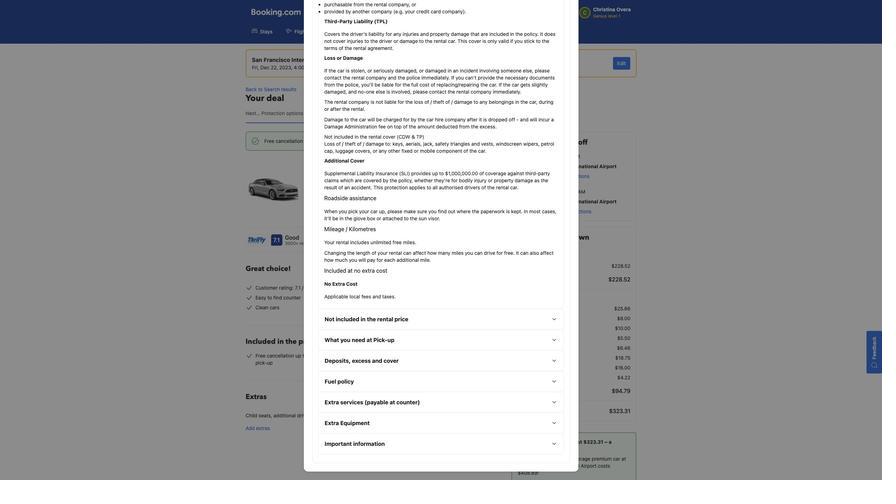 Task type: describe. For each thing, give the bounding box(es) containing it.
out
[[448, 208, 455, 214]]

chg
[[554, 326, 565, 332]]

0 vertical spatial drop-
[[559, 138, 578, 147]]

in inside 'dropdown button'
[[360, 316, 365, 322]]

$8.00
[[617, 316, 630, 322]]

and inside damage to the car will be charged for by the car hire company after it is dropped off - and will incur a damage administration fee on top of the amount deducted from the excess.
[[520, 116, 528, 122]]

/ up covers,
[[363, 141, 364, 147]]

is left stolen,
[[346, 68, 349, 74]]

ap conc fee recov
[[518, 306, 567, 312]]

you'll
[[361, 82, 373, 88]]

pick- inside free cancellation up to 48 hours before pick-up
[[255, 360, 267, 366]]

0 vertical spatial damage
[[343, 55, 363, 61]]

1 part from the left
[[472, 208, 481, 214]]

incur
[[538, 116, 550, 122]]

/ up 'luggage'
[[342, 141, 343, 147]]

rental inside purchasable from the rental company, or provided by another company (e.g. your credit card company).
[[374, 1, 387, 7]]

up inside supplemental liability insurance (sli) provides up to $1,000,000.00 of coverage against third-party claims which are covered by the policy, whether they're for bodily injury or property damage as the result of an accident. this protection applies to all authorised drivers of the rental car.
[[432, 170, 438, 176]]

dec for sun, dec 24 · 10:00 am
[[543, 189, 552, 195]]

1 vertical spatial damage
[[324, 116, 343, 122]]

if the car is stolen, or seriously damaged, or damaged in an incident involving someone else, please contact the rental company and the police immediately. if you can't provide the necessary documents from the police, you'll be liable for the full cost of replacing/repairing the car.   if the car gets slightly damaged, and no-one else is involved, please contact the rental company immediately.
[[324, 68, 555, 95]]

francisco down 24
[[542, 199, 566, 205]]

2 horizontal spatial please
[[535, 68, 550, 74]]

for left the each
[[376, 257, 383, 263]]

0 vertical spatial contact
[[324, 75, 341, 81]]

you up visor.
[[428, 208, 436, 214]]

damage inside the rental company is not liable for the loss of / theft of / damage to any belongings in the car, during or after the rental.
[[454, 99, 472, 105]]

to inside back to search results your deal
[[258, 86, 263, 92]]

kept.
[[511, 208, 522, 214]]

2 vertical spatial fee
[[563, 365, 571, 371]]

next page is protection options note
[[246, 110, 503, 117]]

much
[[335, 257, 347, 263]]

22
[[551, 154, 557, 160]]

is inside damage to the car will be charged for by the car hire company after it is dropped off - and will incur a damage administration fee on top of the amount deducted from the excess.
[[483, 116, 487, 122]]

1 horizontal spatial will
[[367, 116, 375, 122]]

skip to main content element
[[0, 0, 882, 44]]

assistance
[[349, 195, 376, 201]]

pick
[[348, 208, 358, 214]]

1 vertical spatial cancellation
[[267, 353, 294, 359]]

(cdw
[[397, 134, 410, 140]]

of up covers,
[[357, 141, 361, 147]]

ap
[[518, 306, 524, 312]]

equipment
[[340, 420, 370, 426]]

many
[[438, 250, 450, 256]]

22,
[[271, 64, 278, 70]]

$25.86
[[614, 306, 630, 312]]

of down replacing/repairing
[[445, 99, 450, 105]]

sales for state
[[534, 355, 549, 361]]

san up the most
[[532, 199, 541, 205]]

francisco down 22
[[542, 163, 566, 169]]

each
[[384, 257, 395, 263]]

1 horizontal spatial contact
[[429, 89, 446, 95]]

of inside at that time of year, the average premium car at san francisco international airport costs $408.89!
[[546, 456, 550, 462]]

to right easy
[[267, 295, 272, 301]]

san inside san francisco international airport fri, dec 22, 2023, 4:00 pm
[[252, 57, 262, 63]]

1
[[316, 186, 318, 192]]

result
[[324, 185, 337, 191]]

for inside supplemental liability insurance (sli) provides up to $1,000,000.00 of coverage against third-party claims which are covered by the policy, whether they're for bodily injury or property damage as the result of an accident. this protection applies to all authorised drivers of the rental car.
[[451, 178, 457, 183]]

0 vertical spatial $323.31
[[609, 408, 630, 415]]

bag
[[334, 186, 342, 192]]

not included in the rental price button
[[318, 309, 564, 329]]

airport inside san francisco international airport fri, dec 22, 2023, 4:00 pm
[[328, 57, 347, 63]]

to up convertible
[[311, 138, 316, 144]]

fee
[[378, 124, 386, 129]]

to left all on the top
[[427, 185, 431, 191]]

1 vertical spatial free cancellation up to 48 hours before pick-up
[[255, 353, 345, 366]]

san francisco international airport for 10:00
[[532, 199, 617, 205]]

for right price
[[533, 408, 540, 415]]

$5.50
[[617, 335, 630, 341]]

claims
[[324, 178, 339, 183]]

any inside the rental company is not liable for the loss of / theft of / damage to any belongings in the car, during or after the rental.
[[479, 99, 487, 105]]

the inside purchasable from the rental company, or provided by another company (e.g. your credit card company).
[[365, 1, 373, 7]]

an inside supplemental liability insurance (sli) provides up to $1,000,000.00 of coverage against third-party claims which are covered by the policy, whether they're for bodily injury or property damage as the result of an accident. this protection applies to all authorised drivers of the rental car.
[[344, 185, 350, 191]]

to up they're
[[439, 170, 444, 176]]

0 vertical spatial hours
[[325, 138, 338, 144]]

great choice!
[[246, 264, 291, 274]]

facility
[[532, 326, 553, 332]]

0 horizontal spatial drivers
[[297, 413, 313, 419]]

1 affect from the left
[[413, 250, 426, 256]]

1 horizontal spatial injuries
[[403, 31, 419, 37]]

instructions for view drop-off instructions
[[565, 208, 591, 214]]

car down loss or damage
[[337, 68, 344, 74]]

cancellation
[[370, 304, 398, 310]]

for inside covers the driver's liability for any injuries and property damage that are included in the policy. it does not cover injuries to the driver or damage to the rental car. this cover is only valid if you stick to the terms of the rental agreement.
[[386, 31, 392, 37]]

1 horizontal spatial immediately.
[[493, 89, 521, 95]]

company down seriously in the left of the page
[[366, 75, 386, 81]]

dropped
[[488, 116, 507, 122]]

0 vertical spatial free cancellation up to 48 hours before pick-up
[[264, 138, 372, 144]]

1 vertical spatial before
[[330, 353, 345, 359]]

/ down replacing/repairing
[[451, 99, 453, 105]]

state sales tax
[[518, 355, 559, 361]]

sun, dec 24 · 10:00 am
[[532, 189, 585, 195]]

and down police,
[[348, 89, 357, 95]]

well-maintained cars
[[359, 295, 406, 301]]

and up 22
[[545, 138, 558, 147]]

car. inside covers the driver's liability for any injuries and property damage that are included in the policy. it does not cover injuries to the driver or damage to the rental car. this cover is only valid if you stick to the terms of the rental agreement.
[[448, 38, 456, 44]]

0 vertical spatial before
[[339, 138, 354, 144]]

2 can from the left
[[474, 250, 482, 256]]

1 horizontal spatial cars
[[397, 295, 406, 301]]

to:
[[385, 141, 391, 147]]

mileage inside product card group
[[339, 196, 357, 202]]

am for sun, dec 24 · 10:00 am
[[578, 189, 585, 195]]

also
[[530, 250, 539, 256]]

0 vertical spatial pick-
[[355, 138, 367, 144]]

pay part now, part later
[[462, 208, 503, 221]]

by inside purchasable from the rental company, or provided by another company (e.g. your credit card company).
[[345, 8, 351, 14]]

fee for conc
[[541, 306, 550, 312]]

0 vertical spatial $228.52
[[611, 263, 630, 269]]

safety
[[435, 141, 449, 147]]

1 horizontal spatial mileage
[[381, 353, 399, 359]]

1 horizontal spatial please
[[413, 89, 428, 95]]

cover inside dropdown button
[[383, 358, 399, 364]]

from for car
[[324, 82, 335, 88]]

automatic
[[379, 176, 402, 182]]

flight
[[331, 29, 344, 35]]

for inside the rental company is not liable for the loss of / theft of / damage to any belongings in the car, during or after the rental.
[[398, 99, 404, 105]]

1 vertical spatial 4:00
[[561, 154, 571, 160]]

the inside 'dropdown button'
[[367, 316, 376, 322]]

fri, dec 22 · 4:00 pm
[[532, 154, 580, 160]]

1 vertical spatial cost
[[376, 267, 387, 274]]

airport inside at that time of year, the average premium car at san francisco international airport costs $408.89!
[[581, 463, 597, 469]]

international inside san francisco international airport fri, dec 22, 2023, 4:00 pm
[[291, 57, 326, 63]]

your inside purchasable from the rental company, or provided by another company (e.g. your credit card company).
[[405, 8, 415, 14]]

/ right loss
[[430, 99, 432, 105]]

accident.
[[351, 185, 372, 191]]

rental down attractions
[[434, 38, 446, 44]]

up inside dropdown button
[[387, 337, 394, 343]]

clean
[[255, 304, 268, 310]]

length
[[356, 250, 370, 256]]

rental inside the rental company is not liable for the loss of / theft of / damage to any belongings in the car, during or after the rental.
[[334, 99, 347, 105]]

liable inside if the car is stolen, or seriously damaged, or damaged in an incident involving someone else, please contact the rental company and the police immediately. if you can't provide the necessary documents from the police, you'll be liable for the full cost of replacing/repairing the car.   if the car gets slightly damaged, and no-one else is involved, please contact the rental company immediately.
[[382, 82, 393, 88]]

1 horizontal spatial damaged,
[[395, 68, 418, 74]]

1 vertical spatial additional
[[274, 413, 296, 419]]

top
[[394, 124, 401, 129]]

10:00 for ·
[[564, 189, 577, 195]]

0 vertical spatial free
[[264, 138, 274, 144]]

additional
[[324, 158, 349, 164]]

1 vertical spatial off
[[578, 138, 588, 147]]

what you need at pick-up
[[324, 337, 394, 343]]

cover inside not included in the rental cover (cdw & tp) loss of / theft of / damage to: keys, aerials, jack, safety triangles and vests, windscreen wipers, petrol cap, luggage covers, or any other fixed or mobile component of the car.
[[383, 134, 395, 140]]

or inside supplemental liability insurance (sli) provides up to $1,000,000.00 of coverage against third-party claims which are covered by the policy, whether they're for bodily injury or property damage as the result of an accident. this protection applies to all authorised drivers of the rental car.
[[488, 178, 492, 183]]

driver
[[379, 38, 392, 44]]

miles
[[451, 250, 463, 256]]

or inside the convertible ford mustang cabrio or similar
[[392, 160, 396, 166]]

san up the third- on the top right of the page
[[532, 163, 541, 169]]

0 vertical spatial cancellation
[[276, 138, 303, 144]]

company).
[[442, 8, 466, 14]]

1 horizontal spatial 48
[[317, 138, 324, 144]]

and down seriously in the left of the page
[[388, 75, 396, 81]]

bodily
[[459, 178, 473, 183]]

1 vertical spatial your
[[324, 239, 334, 245]]

whether
[[414, 178, 433, 183]]

company down provide
[[470, 89, 491, 95]]

10
[[305, 285, 310, 291]]

police
[[406, 75, 420, 81]]

/ left the 10
[[302, 285, 303, 291]]

property inside covers the driver's liability for any injuries and property damage that are included in the policy. it does not cover injuries to the driver or damage to the rental car. this cover is only valid if you stick to the terms of the rental agreement.
[[430, 31, 449, 37]]

be inside when you pick your car up, please make sure you find out where the paperwork is kept. in most cases, it'll be in the glove box or attached to the sun visor.
[[332, 216, 338, 222]]

at left 'no'
[[348, 267, 352, 274]]

deal…
[[541, 446, 555, 452]]

price for 2 days:
[[518, 408, 560, 415]]

to up drop-off date element
[[419, 38, 424, 44]]

car up amount at the top left of page
[[426, 116, 433, 122]]

that inside at that time of year, the average premium car at san francisco international airport costs $408.89!
[[524, 456, 533, 462]]

–
[[604, 439, 608, 445]]

car. inside not included in the rental cover (cdw & tp) loss of / theft of / damage to: keys, aerials, jack, safety triangles and vests, windscreen wipers, petrol cap, luggage covers, or any other fixed or mobile component of the car.
[[478, 148, 486, 154]]

after inside damage to the car will be charged for by the car hire company after it is dropped off - and will incur a damage administration fee on top of the amount deducted from the excess.
[[467, 116, 477, 122]]

or up 'police'
[[419, 68, 424, 74]]

of up 'luggage'
[[336, 141, 341, 147]]

of inside changing the length of your rental can affect how many miles you can drive for free. it can also affect how much you will pay for each additional mile.
[[371, 250, 376, 256]]

0 vertical spatial extra
[[332, 281, 345, 287]]

of down injury
[[481, 185, 486, 191]]

involving
[[479, 68, 499, 74]]

not inside the rental company is not liable for the loss of / theft of / damage to any belongings in the car, during or after the rental.
[[376, 99, 383, 105]]

1 horizontal spatial how
[[427, 250, 437, 256]]

excess.
[[480, 124, 496, 129]]

0 horizontal spatial immediately.
[[421, 75, 450, 81]]

does
[[544, 31, 555, 37]]

airport inside san francisco international airport shuttle bus
[[371, 209, 386, 215]]

1 vertical spatial 48
[[308, 353, 315, 359]]

san francisco international airport for 4:00
[[532, 163, 617, 169]]

francisco inside at that time of year, the average premium car at san francisco international airport costs $408.89!
[[528, 463, 550, 469]]

agreement.
[[367, 45, 393, 51]]

tax for loc/dist sales tax
[[558, 335, 567, 341]]

or right covers,
[[373, 148, 377, 154]]

1 horizontal spatial pay
[[525, 253, 534, 259]]

2 vertical spatial damage
[[324, 124, 343, 129]]

cases,
[[542, 208, 556, 214]]

of up injury
[[479, 170, 484, 176]]

0 vertical spatial pick-
[[518, 138, 534, 147]]

damage down company).
[[451, 31, 469, 37]]

1 vertical spatial 2
[[541, 408, 545, 415]]

coverage
[[485, 170, 506, 176]]

1 vertical spatial tax
[[562, 345, 571, 351]]

· for 22
[[558, 154, 559, 160]]

includes
[[350, 239, 369, 245]]

drivers inside supplemental liability insurance (sli) provides up to $1,000,000.00 of coverage against third-party claims which are covered by the policy, whether they're for bodily injury or property damage as the result of an accident. this protection applies to all authorised drivers of the rental car.
[[464, 185, 480, 191]]

dialog containing roadside assistance
[[295, 0, 587, 480]]

pick-up location element
[[252, 56, 347, 64]]

sales for loc/dist
[[541, 335, 556, 341]]

your rental includes unlimited free miles.
[[324, 239, 416, 245]]

cust
[[518, 326, 531, 332]]

international inside san francisco international airport shuttle bus
[[341, 209, 369, 215]]

clean cars
[[255, 304, 279, 310]]

1 vertical spatial damaged,
[[324, 89, 347, 95]]

are inside supplemental liability insurance (sli) provides up to $1,000,000.00 of coverage against third-party claims which are covered by the policy, whether they're for bodily injury or property damage as the result of an accident. this protection applies to all authorised drivers of the rental car.
[[355, 178, 362, 183]]

by inside supplemental liability insurance (sli) provides up to $1,000,000.00 of coverage against third-party claims which are covered by the policy, whether they're for bodily injury or property damage as the result of an accident. this protection applies to all authorised drivers of the rental car.
[[383, 178, 388, 183]]

only
[[487, 38, 497, 44]]

sun, for sun, dec 24 · 10:00 am
[[532, 189, 542, 195]]

you left pick at left top
[[339, 208, 347, 214]]

cover left only
[[468, 38, 481, 44]]

the inside changing the length of your rental can affect how many miles you can drive for free. it can also affect how much you will pay for each additional mile.
[[347, 250, 355, 256]]

2023, inside san francisco international airport fri, dec 22, 2023, 4:00 pm
[[279, 64, 292, 70]]

1 vertical spatial unlimited
[[359, 353, 380, 359]]

and right the fees
[[372, 293, 381, 299]]

cover down 'flight'
[[333, 38, 345, 44]]

extra for equipment
[[324, 420, 339, 426]]

2 horizontal spatial will
[[530, 116, 537, 122]]

extra for services
[[324, 399, 339, 405]]

car for car price breakdown
[[518, 233, 529, 242]]

what
[[324, 337, 339, 343]]

and left more. at bottom
[[314, 413, 322, 419]]

0 vertical spatial liability
[[354, 18, 373, 24]]

1 vertical spatial free
[[359, 304, 369, 310]]

is inside this car is costing you just $323.31 – a fantastic deal…
[[538, 439, 542, 445]]

sun
[[418, 216, 427, 222]]

aerials,
[[405, 141, 422, 147]]

$94.79
[[612, 388, 630, 395]]

2 vertical spatial if
[[499, 82, 502, 88]]

when you pick your car up, please make sure you find out where the paperwork is kept. in most cases, it'll be in the glove box or attached to the sun visor.
[[324, 208, 556, 222]]

seats
[[320, 176, 333, 182]]

important information button
[[318, 434, 564, 454]]

or right stolen,
[[367, 68, 372, 74]]

loc/dist
[[518, 335, 540, 341]]

1 horizontal spatial pm
[[573, 154, 580, 160]]

to down driver's
[[364, 38, 369, 44]]

for left the free.
[[496, 250, 503, 256]]

1 horizontal spatial if
[[451, 75, 454, 81]]

damage to the car will be charged for by the car hire company after it is dropped off - and will incur a damage administration fee on top of the amount deducted from the excess.
[[324, 116, 554, 129]]

this inside this car is costing you just $323.31 – a fantastic deal…
[[518, 439, 528, 445]]

1 horizontal spatial unlimited mileage
[[359, 353, 399, 359]]

of inside damage to the car will be charged for by the car hire company after it is dropped off - and will incur a damage administration fee on top of the amount deducted from the excess.
[[403, 124, 407, 129]]

excess
[[352, 358, 371, 364]]

changing the length of your rental can affect how many miles you can drive for free. it can also affect how much you will pay for each additional mile.
[[324, 250, 553, 263]]

francisco inside san francisco international airport fri, dec 22, 2023, 4:00 pm
[[264, 57, 290, 63]]

to inside damage to the car will be charged for by the car hire company after it is dropped off - and will incur a damage administration fee on top of the amount deducted from the excess.
[[344, 116, 349, 122]]

pick-up date element
[[252, 64, 347, 71]]

policy
[[337, 378, 354, 385]]

to right stick
[[536, 38, 540, 44]]

third-
[[324, 18, 339, 24]]

of down triangles
[[463, 148, 468, 154]]

you inside this car is costing you just $323.31 – a fantastic deal…
[[563, 439, 572, 445]]

extra
[[362, 267, 375, 274]]

an inside if the car is stolen, or seriously damaged, or damaged in an incident involving someone else, please contact the rental company and the police immediately. if you can't provide the necessary documents from the police, you'll be liable for the full cost of replacing/repairing the car.   if the car gets slightly damaged, and no-one else is involved, please contact the rental company immediately.
[[453, 68, 458, 74]]

or down terms
[[337, 55, 342, 61]]

of down the which
[[338, 185, 343, 191]]

or down aerials,
[[414, 148, 418, 154]]

which
[[340, 178, 353, 183]]

of inside if the car is stolen, or seriously damaged, or damaged in an incident involving someone else, please contact the rental company and the police immediately. if you can't provide the necessary documents from the police, you'll be liable for the full cost of replacing/repairing the car.   if the car gets slightly damaged, and no-one else is involved, please contact the rental company immediately.
[[431, 82, 435, 88]]

for inside if the car is stolen, or seriously damaged, or damaged in an incident involving someone else, please contact the rental company and the police immediately. if you can't provide the necessary documents from the police, you'll be liable for the full cost of replacing/repairing the car.   if the car gets slightly damaged, and no-one else is involved, please contact the rental company immediately.
[[395, 82, 401, 88]]

1 horizontal spatial fri,
[[532, 154, 539, 160]]

extra services (payable at counter)
[[324, 399, 420, 405]]

feedback button
[[867, 331, 882, 374]]

in
[[524, 208, 528, 214]]

up inside button
[[556, 173, 561, 179]]

1 vertical spatial hours
[[316, 353, 329, 359]]

convertible ford mustang cabrio or similar
[[308, 156, 410, 166]]

· for 24
[[561, 189, 562, 195]]

2 vertical spatial free
[[255, 353, 266, 359]]

rental down driver's
[[353, 45, 366, 51]]

theft inside the rental company is not liable for the loss of / theft of / damage to any belongings in the car, during or after the rental.
[[433, 99, 444, 105]]

in inside when you pick your car up, please make sure you find out where the paperwork is kept. in most cases, it'll be in the glove box or attached to the sun visor.
[[339, 216, 343, 222]]

international up view drop-off instructions
[[567, 199, 598, 205]]

you inside dropdown button
[[340, 337, 350, 343]]

of right loss
[[424, 99, 429, 105]]

liability inside supplemental liability insurance (sli) provides up to $1,000,000.00 of coverage against third-party claims which are covered by the policy, whether they're for bodily injury or property damage as the result of an accident. this protection applies to all authorised drivers of the rental car.
[[357, 170, 374, 176]]

international up view pick-up instructions
[[567, 163, 598, 169]]



Task type: locate. For each thing, give the bounding box(es) containing it.
cover up to:
[[383, 134, 395, 140]]

purchasable
[[324, 1, 352, 7]]

international up glove
[[341, 209, 369, 215]]

all
[[432, 185, 437, 191]]

is inside when you pick your car up, please make sure you find out where the paperwork is kept. in most cases, it'll be in the glove box or attached to the sun visor.
[[506, 208, 510, 214]]

costs
[[598, 463, 610, 469]]

after
[[330, 106, 341, 112], [467, 116, 477, 122]]

important information
[[324, 441, 385, 447]]

fee for tourism
[[549, 316, 558, 322]]

0 vertical spatial san francisco international airport
[[532, 163, 617, 169]]

liability
[[368, 31, 384, 37]]

1 vertical spatial contact
[[429, 89, 446, 95]]

1 view from the top
[[532, 173, 543, 179]]

0 vertical spatial it
[[540, 31, 543, 37]]

sun, for sun, dec 24, 2023, 10:00 am
[[372, 64, 383, 70]]

0 vertical spatial immediately.
[[421, 75, 450, 81]]

0 horizontal spatial injuries
[[347, 38, 363, 44]]

immediately. up "belongings"
[[493, 89, 521, 95]]

after inside the rental company is not liable for the loss of / theft of / damage to any belongings in the car, during or after the rental.
[[330, 106, 341, 112]]

sun, down as
[[532, 189, 542, 195]]

pay right to
[[525, 253, 534, 259]]

drop- inside button
[[544, 208, 557, 214]]

rental
[[374, 1, 387, 7], [434, 38, 446, 44], [353, 45, 366, 51], [351, 75, 364, 81], [456, 89, 469, 95], [334, 99, 347, 105], [368, 134, 381, 140], [496, 185, 509, 191], [336, 239, 349, 245], [389, 250, 402, 256], [377, 316, 393, 322]]

0 vertical spatial tax
[[558, 335, 567, 341]]

flights link
[[280, 24, 315, 39]]

2 san francisco international airport from the top
[[532, 199, 617, 205]]

please inside when you pick your car up, please make sure you find out where the paperwork is kept. in most cases, it'll be in the glove box or attached to the sun visor.
[[387, 208, 402, 214]]

you right if
[[514, 38, 522, 44]]

dec inside san francisco international airport fri, dec 22, 2023, 4:00 pm
[[260, 64, 269, 70]]

0 vertical spatial if
[[324, 68, 327, 74]]

you right miles
[[465, 250, 473, 256]]

of right length
[[371, 250, 376, 256]]

san francisco international airport group
[[252, 56, 347, 71]]

before down what
[[330, 353, 345, 359]]

dec for fri, dec 22 · 4:00 pm
[[540, 154, 549, 160]]

1 horizontal spatial it
[[540, 31, 543, 37]]

driver's
[[350, 31, 367, 37]]

(payable
[[364, 399, 388, 405]]

1 vertical spatial mileage
[[381, 353, 399, 359]]

0 horizontal spatial it
[[516, 250, 519, 256]]

provides
[[411, 170, 431, 176]]

in inside not included in the rental cover (cdw & tp) loss of / theft of / damage to: keys, aerials, jack, safety triangles and vests, windscreen wipers, petrol cap, luggage covers, or any other fixed or mobile component of the car.
[[354, 134, 358, 140]]

0 vertical spatial a
[[551, 116, 554, 122]]

0 horizontal spatial property
[[430, 31, 449, 37]]

for inside damage to the car will be charged for by the car hire company after it is dropped off - and will incur a damage administration fee on top of the amount deducted from the excess.
[[403, 116, 409, 122]]

hotel
[[350, 29, 362, 35]]

to down included in the price
[[303, 353, 307, 359]]

1 horizontal spatial car
[[518, 233, 529, 242]]

damage down the third- on the top right of the page
[[515, 178, 533, 183]]

view drop-off instructions button
[[532, 208, 591, 215]]

your up the each
[[377, 250, 387, 256]]

0 vertical spatial your
[[246, 93, 264, 104]]

car inside this car is costing you just $323.31 – a fantastic deal…
[[529, 439, 537, 445]]

·
[[558, 154, 559, 160], [561, 189, 562, 195]]

included for not included in the rental price
[[336, 316, 359, 322]]

0 vertical spatial an
[[453, 68, 458, 74]]

1 horizontal spatial drop-
[[559, 138, 578, 147]]

any inside not included in the rental cover (cdw & tp) loss of / theft of / damage to: keys, aerials, jack, safety triangles and vests, windscreen wipers, petrol cap, luggage covers, or any other fixed or mobile component of the car.
[[379, 148, 387, 154]]

it for can
[[516, 250, 519, 256]]

0 horizontal spatial your
[[359, 208, 369, 214]]

drop- right the most
[[544, 208, 557, 214]]

0 horizontal spatial this
[[373, 185, 383, 191]]

another
[[352, 8, 370, 14]]

stolen,
[[351, 68, 366, 74]]

sales up san mateo cnty tax
[[541, 335, 556, 341]]

0 vertical spatial off
[[509, 116, 515, 122]]

tax for state sales tax
[[550, 355, 559, 361]]

2 view from the top
[[532, 208, 543, 214]]

0 horizontal spatial 48
[[308, 353, 315, 359]]

tourism
[[526, 316, 548, 322]]

costing
[[544, 439, 562, 445]]

not inside 'dropdown button'
[[324, 316, 334, 322]]

1 vertical spatial included
[[246, 337, 276, 346]]

product card group
[[246, 156, 503, 247]]

rental down replacing/repairing
[[456, 89, 469, 95]]

will left the incur
[[530, 116, 537, 122]]

included for not included in the rental cover (cdw & tp) loss of / theft of / damage to: keys, aerials, jack, safety triangles and vests, windscreen wipers, petrol cap, luggage covers, or any other fixed or mobile component of the car.
[[334, 134, 353, 140]]

$6.46
[[617, 345, 630, 351]]

1 horizontal spatial 2023,
[[403, 64, 416, 70]]

how
[[427, 250, 437, 256], [324, 257, 334, 263]]

instructions for view pick-up instructions
[[563, 173, 590, 179]]

not for not included in the rental price
[[324, 316, 334, 322]]

easy
[[255, 295, 266, 301]]

insurance
[[375, 170, 398, 176]]

fee right transportation
[[563, 365, 571, 371]]

back to search results link
[[246, 86, 503, 93]]

1 vertical spatial are
[[355, 178, 362, 183]]

any
[[393, 31, 401, 37], [479, 99, 487, 105], [379, 148, 387, 154]]

in inside covers the driver's liability for any injuries and property damage that are included in the policy. it does not cover injuries to the driver or damage to the rental car. this cover is only valid if you stick to the terms of the rental agreement.
[[510, 31, 514, 37]]

and right -
[[520, 116, 528, 122]]

the inside at that time of year, the average premium car at san francisco international airport costs $408.89!
[[564, 456, 571, 462]]

1 san francisco international airport from the top
[[532, 163, 617, 169]]

1 vertical spatial a
[[609, 439, 612, 445]]

1 vertical spatial fri,
[[532, 154, 539, 160]]

0 vertical spatial property
[[430, 31, 449, 37]]

0 vertical spatial this
[[457, 38, 467, 44]]

1 vertical spatial pick-
[[373, 337, 387, 343]]

rental down cancellation
[[377, 316, 393, 322]]

included for included in the price
[[246, 337, 276, 346]]

0 horizontal spatial pick-
[[373, 337, 387, 343]]

unlimited mileage inside product card group
[[316, 196, 357, 202]]

company inside the rental company is not liable for the loss of / theft of / damage to any belongings in the car, during or after the rental.
[[348, 99, 369, 105]]

not up cap,
[[324, 134, 332, 140]]

free down protection
[[264, 138, 274, 144]]

to up administration
[[344, 116, 349, 122]]

rental up changing
[[336, 239, 349, 245]]

not inside not included in the rental cover (cdw & tp) loss of / theft of / damage to: keys, aerials, jack, safety triangles and vests, windscreen wipers, petrol cap, luggage covers, or any other fixed or mobile component of the car.
[[324, 134, 332, 140]]

price left what
[[298, 337, 316, 346]]

drop-
[[559, 138, 578, 147], [544, 208, 557, 214]]

0 horizontal spatial can
[[403, 250, 411, 256]]

rental inside 'dropdown button'
[[377, 316, 393, 322]]

your
[[405, 8, 415, 14], [359, 208, 369, 214], [377, 250, 387, 256]]

this inside covers the driver's liability for any injuries and property damage that are included in the policy. it does not cover injuries to the driver or damage to the rental car. this cover is only valid if you stick to the terms of the rental agreement.
[[457, 38, 467, 44]]

0 vertical spatial 48
[[317, 138, 324, 144]]

information
[[353, 441, 385, 447]]

francisco down time
[[528, 463, 550, 469]]

2 horizontal spatial pick-
[[544, 173, 556, 179]]

1 horizontal spatial are
[[481, 31, 488, 37]]

at inside dropdown button
[[366, 337, 372, 343]]

find left out at the right of page
[[438, 208, 446, 214]]

sun, right stolen,
[[372, 64, 383, 70]]

off inside button
[[557, 208, 563, 214]]

2 2023, from the left
[[403, 64, 416, 70]]

0 horizontal spatial that
[[470, 31, 479, 37]]

unlimited mileage down "bag"
[[316, 196, 357, 202]]

any inside covers the driver's liability for any injuries and property damage that are included in the policy. it does not cover injuries to the driver or damage to the rental car. this cover is only valid if you stick to the terms of the rental agreement.
[[393, 31, 401, 37]]

where
[[457, 208, 470, 214]]

damage left to:
[[366, 141, 384, 147]]

0 vertical spatial unlimited
[[316, 196, 338, 202]]

&
[[411, 134, 415, 140]]

drivers left more. at bottom
[[297, 413, 313, 419]]

1 horizontal spatial price
[[394, 316, 408, 322]]

in inside if the car is stolen, or seriously damaged, or damaged in an incident involving someone else, please contact the rental company and the police immediately. if you can't provide the necessary documents from the police, you'll be liable for the full cost of replacing/repairing the car.   if the car gets slightly damaged, and no-one else is involved, please contact the rental company immediately.
[[448, 68, 451, 74]]

car up administration
[[359, 116, 366, 122]]

1 horizontal spatial your
[[377, 250, 387, 256]]

please up documents
[[535, 68, 550, 74]]

view for view pick-up instructions
[[532, 173, 543, 179]]

cost inside if the car is stolen, or seriously damaged, or damaged in an incident involving someone else, please contact the rental company and the police immediately. if you can't provide the necessary documents from the police, you'll be liable for the full cost of replacing/repairing the car.   if the car gets slightly damaged, and no-one else is involved, please contact the rental company immediately.
[[419, 82, 429, 88]]

rental down stolen,
[[351, 75, 364, 81]]

rental down the coverage at the right top of the page
[[496, 185, 509, 191]]

2 horizontal spatial price
[[531, 233, 548, 242]]

1 2023, from the left
[[279, 64, 292, 70]]

fri, down wipers,
[[532, 154, 539, 160]]

1 horizontal spatial pick-
[[518, 138, 534, 147]]

supplied by thrifty image
[[246, 235, 268, 245]]

liable up else
[[382, 82, 393, 88]]

or inside the rental company is not liable for the loss of / theft of / damage to any belongings in the car, during or after the rental.
[[324, 106, 329, 112]]

that right the at
[[524, 456, 533, 462]]

car.
[[448, 38, 456, 44], [489, 82, 497, 88], [478, 148, 486, 154], [510, 185, 518, 191]]

free cancellation up to 48 hours before pick-up up cap,
[[264, 138, 372, 144]]

$228.52
[[611, 263, 630, 269], [608, 277, 630, 283]]

0 horizontal spatial an
[[344, 185, 350, 191]]

2023, inside drop-off date element
[[403, 64, 416, 70]]

or inside covers the driver's liability for any injuries and property damage that are included in the policy. it does not cover injuries to the driver or damage to the rental car. this cover is only valid if you stick to the terms of the rental agreement.
[[393, 38, 398, 44]]

fuel policy
[[324, 378, 354, 385]]

find inside when you pick your car up, please make sure you find out where the paperwork is kept. in most cases, it'll be in the glove box or attached to the sun visor.
[[438, 208, 446, 214]]

0 horizontal spatial please
[[387, 208, 402, 214]]

included up 'luggage'
[[334, 134, 353, 140]]

drop-off date element
[[372, 64, 468, 71]]

policy,
[[398, 178, 413, 183]]

your inside changing the length of your rental can affect how many miles you can drive for free. it can also affect how much you will pay for each additional mile.
[[377, 250, 387, 256]]

10:00 for 2023,
[[417, 64, 430, 70]]

for up driver
[[386, 31, 392, 37]]

included down "clean"
[[246, 337, 276, 346]]

damage down rentals
[[399, 38, 418, 44]]

0 vertical spatial find
[[438, 208, 446, 214]]

san francisco international airport shuttle bus
[[308, 209, 386, 221]]

1 vertical spatial injuries
[[347, 38, 363, 44]]

liable inside the rental company is not liable for the loss of / theft of / damage to any belongings in the car, during or after the rental.
[[384, 99, 396, 105]]

airport inside airport taxis link
[[477, 29, 493, 35]]

view right in
[[532, 208, 543, 214]]

and inside not included in the rental cover (cdw & tp) loss of / theft of / damage to: keys, aerials, jack, safety triangles and vests, windscreen wipers, petrol cap, luggage covers, or any other fixed or mobile component of the car.
[[471, 141, 480, 147]]

ca
[[518, 316, 524, 322]]

credit
[[416, 8, 429, 14]]

party
[[538, 170, 550, 176]]

your up glove
[[359, 208, 369, 214]]

0 horizontal spatial 2
[[379, 186, 382, 192]]

your inside back to search results your deal
[[246, 93, 264, 104]]

included at no extra cost
[[324, 267, 387, 274]]

0 vertical spatial price
[[531, 233, 548, 242]]

car for car rentals
[[384, 29, 392, 35]]

theft
[[433, 99, 444, 105], [345, 141, 355, 147]]

rental up (tpl)
[[374, 1, 387, 7]]

gets
[[520, 82, 530, 88]]

2 horizontal spatial from
[[459, 124, 469, 129]]

if up replacing/repairing
[[451, 75, 454, 81]]

1 can from the left
[[403, 250, 411, 256]]

at left counter) on the left bottom of page
[[389, 399, 395, 405]]

san francisco international airport up view pick-up instructions
[[532, 163, 617, 169]]

2 vertical spatial price
[[298, 337, 316, 346]]

additional inside changing the length of your rental can affect how many miles you can drive for free. it can also affect how much you will pay for each additional mile.
[[396, 257, 419, 263]]

0 vertical spatial pm
[[306, 64, 313, 70]]

damage inside supplemental liability insurance (sli) provides up to $1,000,000.00 of coverage against third-party claims which are covered by the policy, whether they're for bodily injury or property damage as the result of an accident. this protection applies to all authorised drivers of the rental car.
[[515, 178, 533, 183]]

year,
[[551, 456, 562, 462]]

0 horizontal spatial 10:00
[[417, 64, 430, 70]]

from for the
[[459, 124, 469, 129]]

it right the free.
[[516, 250, 519, 256]]

great
[[246, 264, 264, 274]]

is down one
[[371, 99, 374, 105]]

1 vertical spatial $228.52
[[608, 277, 630, 283]]

international inside at that time of year, the average premium car at san francisco international airport costs $408.89!
[[551, 463, 579, 469]]

1 horizontal spatial by
[[383, 178, 388, 183]]

that left taxis
[[470, 31, 479, 37]]

someone
[[501, 68, 521, 74]]

2 vertical spatial pick-
[[255, 360, 267, 366]]

car inside "link"
[[384, 29, 392, 35]]

san inside at that time of year, the average premium car at san francisco international airport costs $408.89!
[[518, 463, 526, 469]]

dialog
[[295, 0, 587, 480]]

changing
[[324, 250, 346, 256]]

1 horizontal spatial property
[[494, 178, 513, 183]]

car down necessary
[[512, 82, 519, 88]]

your
[[246, 93, 264, 104], [324, 239, 334, 245]]

a inside this car is costing you just $323.31 – a fantastic deal…
[[609, 439, 612, 445]]

are inside covers the driver's liability for any injuries and property damage that are included in the policy. it does not cover injuries to the driver or damage to the rental car. this cover is only valid if you stick to the terms of the rental agreement.
[[481, 31, 488, 37]]

1 vertical spatial it
[[516, 250, 519, 256]]

and inside covers the driver's liability for any injuries and property damage that are included in the policy. it does not cover injuries to the driver or damage to the rental car. this cover is only valid if you stick to the terms of the rental agreement.
[[420, 31, 429, 37]]

to inside the rental company is not liable for the loss of / theft of / damage to any belongings in the car, during or after the rental.
[[473, 99, 478, 105]]

free.
[[504, 250, 514, 256]]

visor.
[[428, 216, 440, 222]]

am for sun, dec 24, 2023, 10:00 am
[[431, 64, 439, 70]]

you
[[514, 38, 522, 44], [455, 75, 464, 81], [339, 208, 347, 214], [428, 208, 436, 214], [465, 250, 473, 256], [349, 257, 357, 263], [340, 337, 350, 343], [563, 439, 572, 445]]

additional down miles.
[[396, 257, 419, 263]]

an left incident on the right top of page
[[453, 68, 458, 74]]

included inside not included in the rental cover (cdw & tp) loss of / theft of / damage to: keys, aerials, jack, safety triangles and vests, windscreen wipers, petrol cap, luggage covers, or any other fixed or mobile component of the car.
[[334, 134, 353, 140]]

and left attractions
[[420, 31, 429, 37]]

extra equipment button
[[318, 413, 564, 433]]

0 vertical spatial sun,
[[372, 64, 383, 70]]

view drop-off instructions
[[532, 208, 591, 214]]

price down cancellation
[[394, 316, 408, 322]]

1 horizontal spatial find
[[438, 208, 446, 214]]

0 vertical spatial theft
[[433, 99, 444, 105]]

fixed
[[401, 148, 412, 154]]

are
[[481, 31, 488, 37], [355, 178, 362, 183]]

choice!
[[266, 264, 291, 274]]

included down much
[[324, 267, 346, 274]]

car price breakdown
[[518, 233, 589, 242]]

1 vertical spatial drivers
[[297, 413, 313, 419]]

add extras
[[246, 425, 270, 431]]

1 vertical spatial drop-
[[544, 208, 557, 214]]

applicable local fees and taxes.
[[324, 293, 396, 299]]

1 vertical spatial sun,
[[532, 189, 542, 195]]

part up later
[[494, 208, 503, 214]]

/ right mileage
[[346, 226, 347, 232]]

theft inside not included in the rental cover (cdw & tp) loss of / theft of / damage to: keys, aerials, jack, safety triangles and vests, windscreen wipers, petrol cap, luggage covers, or any other fixed or mobile component of the car.
[[345, 141, 355, 147]]

loss up cap,
[[324, 141, 335, 147]]

cover
[[333, 38, 345, 44], [468, 38, 481, 44], [383, 134, 395, 140], [383, 358, 399, 364]]

1 vertical spatial cars
[[270, 304, 279, 310]]

and inside dropdown button
[[372, 358, 382, 364]]

1 vertical spatial view
[[532, 208, 543, 214]]

am right 24
[[578, 189, 585, 195]]

by inside damage to the car will be charged for by the car hire company after it is dropped off - and will incur a damage administration fee on top of the amount deducted from the excess.
[[411, 116, 416, 122]]

pm right 22
[[573, 154, 580, 160]]

fri, inside san francisco international airport fri, dec 22, 2023, 4:00 pm
[[252, 64, 259, 70]]

1 horizontal spatial from
[[353, 1, 364, 7]]

3 can from the left
[[520, 250, 528, 256]]

at inside at that time of year, the average premium car at san francisco international airport costs $408.89!
[[622, 456, 626, 462]]

from inside purchasable from the rental company, or provided by another company (e.g. your credit card company).
[[353, 1, 364, 7]]

1 vertical spatial find
[[273, 295, 282, 301]]

car. down vests, at top right
[[478, 148, 486, 154]]

fuel policy button
[[318, 371, 564, 392]]

2 part from the left
[[494, 208, 503, 214]]

to down can't
[[473, 99, 478, 105]]

cnty
[[547, 345, 561, 351]]

is inside covers the driver's liability for any injuries and property damage that are included in the policy. it does not cover injuries to the driver or damage to the rental car. this cover is only valid if you stick to the terms of the rental agreement.
[[482, 38, 486, 44]]

off inside damage to the car will be charged for by the car hire company after it is dropped off - and will incur a damage administration fee on top of the amount deducted from the excess.
[[509, 116, 515, 122]]

loss down terms
[[324, 55, 335, 61]]

or inside when you pick your car up, please make sure you find out where the paperwork is kept. in most cases, it'll be in the glove box or attached to the sun visor.
[[376, 216, 381, 222]]

extra services (payable at counter) button
[[318, 392, 564, 413]]

now
[[535, 253, 545, 259]]

free down well-
[[359, 304, 369, 310]]

seriously
[[373, 68, 394, 74]]

cancellation down options
[[276, 138, 303, 144]]

0 vertical spatial from
[[353, 1, 364, 7]]

view for view drop-off instructions
[[532, 208, 543, 214]]

car rentals link
[[369, 24, 414, 39]]

0 horizontal spatial sun,
[[372, 64, 383, 70]]

just
[[573, 439, 582, 445]]

2 vertical spatial from
[[459, 124, 469, 129]]

this inside supplemental liability insurance (sli) provides up to $1,000,000.00 of coverage against third-party claims which are covered by the policy, whether they're for bodily injury or property damage as the result of an accident. this protection applies to all authorised drivers of the rental car.
[[373, 185, 383, 191]]

immediately.
[[421, 75, 450, 81], [493, 89, 521, 95]]

injuries down credit
[[403, 31, 419, 37]]

2 inside product card group
[[379, 186, 382, 192]]

of right time
[[546, 456, 550, 462]]

rental inside supplemental liability insurance (sli) provides up to $1,000,000.00 of coverage against third-party claims which are covered by the policy, whether they're for bodily injury or property damage as the result of an accident. this protection applies to all authorised drivers of the rental car.
[[496, 185, 509, 191]]

san up shuttle
[[308, 209, 316, 215]]

of inside covers the driver's liability for any injuries and property damage that are included in the policy. it does not cover injuries to the driver or damage to the rental car. this cover is only valid if you stick to the terms of the rental agreement.
[[339, 45, 343, 51]]

is left only
[[482, 38, 486, 44]]

0 horizontal spatial included
[[246, 337, 276, 346]]

is right else
[[386, 89, 390, 95]]

rentals
[[393, 29, 408, 35]]

what you need at pick-up button
[[318, 330, 564, 350]]

damaged,
[[395, 68, 418, 74], [324, 89, 347, 95]]

2 vertical spatial any
[[379, 148, 387, 154]]

it for does
[[540, 31, 543, 37]]

other
[[388, 148, 400, 154]]

can left also
[[520, 250, 528, 256]]

1 vertical spatial this
[[373, 185, 383, 191]]

damage up stolen,
[[343, 55, 363, 61]]

pm inside san francisco international airport fri, dec 22, 2023, 4:00 pm
[[306, 64, 313, 70]]

not for not included in the rental cover (cdw & tp) loss of / theft of / damage to: keys, aerials, jack, safety triangles and vests, windscreen wipers, petrol cap, luggage covers, or any other fixed or mobile component of the car.
[[324, 134, 332, 140]]

loss or damage
[[324, 55, 363, 61]]

dec for sun, dec 24, 2023, 10:00 am
[[384, 64, 393, 70]]

2 affect from the left
[[540, 250, 553, 256]]

damaged
[[425, 68, 446, 74]]

2 loss from the top
[[324, 141, 335, 147]]

pick- inside view pick-up instructions button
[[544, 173, 556, 179]]

1 horizontal spatial $323.31
[[609, 408, 630, 415]]

before up 'luggage'
[[339, 138, 354, 144]]

is inside the rental company is not liable for the loss of / theft of / damage to any belongings in the car, during or after the rental.
[[371, 99, 374, 105]]

you inside covers the driver's liability for any injuries and property damage that are included in the policy. it does not cover injuries to the driver or damage to the rental car. this cover is only valid if you stick to the terms of the rental agreement.
[[514, 38, 522, 44]]

stays
[[260, 29, 273, 35]]

search
[[264, 86, 280, 92]]

valid
[[498, 38, 509, 44]]

damage down the the
[[324, 116, 343, 122]]

cancellation down included in the price
[[267, 353, 294, 359]]

conc
[[525, 306, 540, 312]]

your inside when you pick your car up, please make sure you find out where the paperwork is kept. in most cases, it'll be in the glove box or attached to the sun visor.
[[359, 208, 369, 214]]

next…
[[246, 110, 260, 116]]

at right need at the bottom of page
[[366, 337, 372, 343]]

0 horizontal spatial 2023,
[[279, 64, 292, 70]]

0 horizontal spatial car
[[384, 29, 392, 35]]

applies
[[409, 185, 425, 191]]

car inside at that time of year, the average premium car at san francisco international airport costs $408.89!
[[613, 456, 620, 462]]

· right 24
[[561, 189, 562, 195]]

for right "charged"
[[403, 116, 409, 122]]

1 vertical spatial $323.31
[[583, 439, 603, 445]]

you up the included at no extra cost
[[349, 257, 357, 263]]

48 left deposits,
[[308, 353, 315, 359]]

0 vertical spatial please
[[535, 68, 550, 74]]

francisco inside san francisco international airport shuttle bus
[[317, 209, 340, 215]]

0 horizontal spatial not
[[324, 38, 332, 44]]

be inside damage to the car will be charged for by the car hire company after it is dropped off - and will incur a damage administration fee on top of the amount deducted from the excess.
[[376, 116, 382, 122]]

involved,
[[391, 89, 411, 95]]

services
[[340, 399, 363, 405]]

deal
[[266, 93, 284, 104]]

mileage / kilometres
[[324, 226, 376, 232]]

0 vertical spatial how
[[427, 250, 437, 256]]

1 vertical spatial any
[[479, 99, 487, 105]]

2 horizontal spatial if
[[499, 82, 502, 88]]

damage inside not included in the rental cover (cdw & tp) loss of / theft of / damage to: keys, aerials, jack, safety triangles and vests, windscreen wipers, petrol cap, luggage covers, or any other fixed or mobile component of the car.
[[366, 141, 384, 147]]

0 vertical spatial any
[[393, 31, 401, 37]]

in inside the rental company is not liable for the loss of / theft of / damage to any belongings in the car, during or after the rental.
[[515, 99, 519, 105]]

car. inside supplemental liability insurance (sli) provides up to $1,000,000.00 of coverage against third-party claims which are covered by the policy, whether they're for bodily injury or property damage as the result of an accident. this protection applies to all authorised drivers of the rental car.
[[510, 185, 518, 191]]

1 vertical spatial from
[[324, 82, 335, 88]]

instructions up breakdown
[[565, 208, 591, 214]]

1 loss from the top
[[324, 55, 335, 61]]

included inside 'dropdown button'
[[336, 316, 359, 322]]

1 large bag
[[316, 186, 342, 192]]

0 vertical spatial cars
[[397, 295, 406, 301]]

$323.31 inside this car is costing you just $323.31 – a fantastic deal…
[[583, 439, 603, 445]]

at
[[518, 456, 523, 462]]

included for included at no extra cost
[[324, 267, 346, 274]]

1 vertical spatial how
[[324, 257, 334, 263]]

pick- left petrol
[[518, 138, 534, 147]]

one
[[366, 89, 374, 95]]

included
[[489, 31, 509, 37], [334, 134, 353, 140], [336, 316, 359, 322]]

pay
[[525, 253, 534, 259], [367, 257, 375, 263]]

san inside san francisco international airport shuttle bus
[[308, 209, 316, 215]]

0 horizontal spatial by
[[345, 8, 351, 14]]

a right the incur
[[551, 116, 554, 122]]

from inside if the car is stolen, or seriously damaged, or damaged in an incident involving someone else, please contact the rental company and the police immediately. if you can't provide the necessary documents from the police, you'll be liable for the full cost of replacing/repairing the car.   if the car gets slightly damaged, and no-one else is involved, please contact the rental company immediately.
[[324, 82, 335, 88]]

not inside covers the driver's liability for any injuries and property damage that are included in the policy. it does not cover injuries to the driver or damage to the rental car. this cover is only valid if you stick to the terms of the rental agreement.
[[324, 38, 332, 44]]

cost
[[419, 82, 429, 88], [376, 267, 387, 274]]

be inside if the car is stolen, or seriously damaged, or damaged in an incident involving someone else, please contact the rental company and the police immediately. if you can't provide the necessary documents from the police, you'll be liable for the full cost of replacing/repairing the car.   if the car gets slightly damaged, and no-one else is involved, please contact the rental company immediately.
[[374, 82, 380, 88]]

that inside covers the driver's liability for any injuries and property damage that are included in the policy. it does not cover injuries to the driver or damage to the rental car. this cover is only valid if you stick to the terms of the rental agreement.
[[470, 31, 479, 37]]

price inside 'dropdown button'
[[394, 316, 408, 322]]

can left the drive
[[474, 250, 482, 256]]

cars right taxes.
[[397, 295, 406, 301]]

free cancellation
[[359, 304, 398, 310]]

mile.
[[420, 257, 431, 263]]

to right back on the left of page
[[258, 86, 263, 92]]

of right top
[[403, 124, 407, 129]]



Task type: vqa. For each thing, say whether or not it's contained in the screenshot.
DROP-OFF LOCATION element on the top left of the page
no



